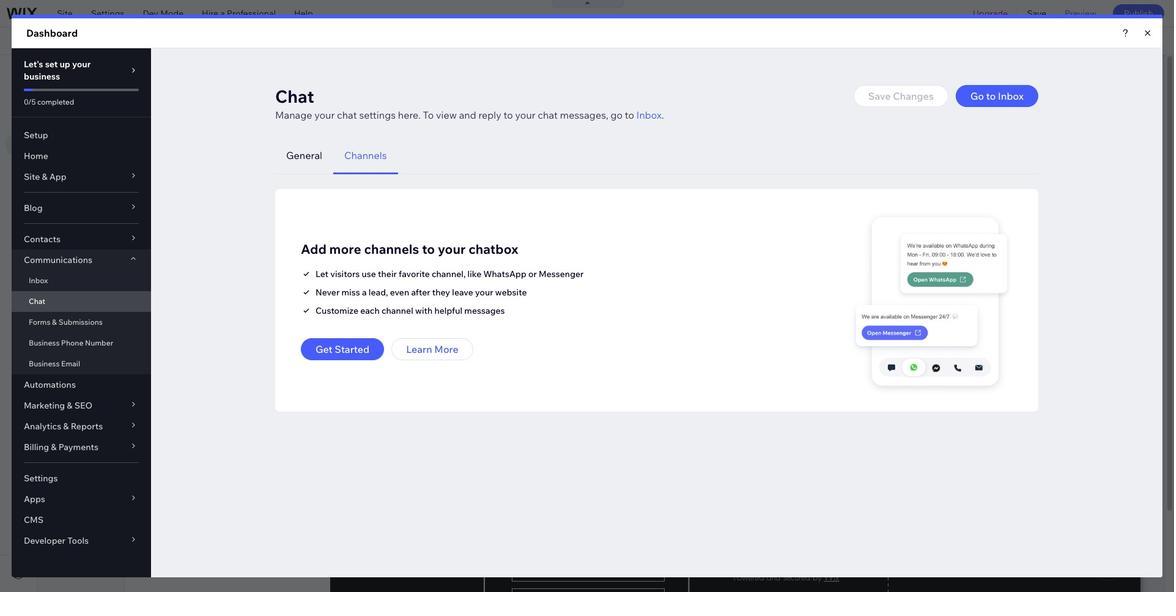 Task type: locate. For each thing, give the bounding box(es) containing it.
dev
[[143, 8, 158, 19]]

0 vertical spatial pages
[[73, 67, 101, 79]]

search
[[1136, 35, 1164, 46]]

100% button
[[1001, 28, 1051, 54]]

2 vertical spatial site
[[52, 99, 68, 110]]

menu down site pages and menu
[[70, 99, 92, 110]]

1 horizontal spatial menu
[[123, 67, 150, 79]]

1 vertical spatial site
[[52, 67, 71, 79]]

site
[[57, 8, 73, 19], [52, 67, 71, 79], [52, 99, 68, 110]]

tools
[[1077, 35, 1098, 46]]

site up the blog
[[57, 8, 73, 19]]

blog
[[46, 35, 70, 46]]

mode
[[160, 8, 184, 19]]

1 vertical spatial menu
[[70, 99, 92, 110]]

pages left and
[[73, 67, 101, 79]]

site for site
[[57, 8, 73, 19]]

https://www.wix.com/mysite
[[210, 35, 322, 46]]

site pages and menu
[[52, 67, 150, 79]]

site down site pages and menu
[[52, 99, 68, 110]]

professional
[[227, 8, 276, 19]]

site for site pages and menu
[[52, 67, 71, 79]]

1 vertical spatial pages
[[160, 98, 185, 110]]

and
[[104, 67, 121, 79]]

menu right and
[[123, 67, 150, 79]]

menu
[[123, 67, 150, 79], [70, 99, 92, 110]]

publish
[[1124, 8, 1154, 19]]

your
[[364, 35, 382, 46]]

0 horizontal spatial pages
[[73, 67, 101, 79]]

preview button
[[1056, 0, 1106, 27]]

site down the blog
[[52, 67, 71, 79]]

pages
[[73, 67, 101, 79], [160, 98, 185, 110]]

domain
[[384, 35, 415, 46]]

1 horizontal spatial pages
[[160, 98, 185, 110]]

0 vertical spatial site
[[57, 8, 73, 19]]

pages for blog
[[160, 98, 185, 110]]

pages right blog
[[160, 98, 185, 110]]



Task type: vqa. For each thing, say whether or not it's contained in the screenshot.
'50%' button
no



Task type: describe. For each thing, give the bounding box(es) containing it.
tools button
[[1051, 28, 1109, 54]]

a
[[220, 8, 225, 19]]

search button
[[1110, 28, 1175, 54]]

blog
[[140, 98, 158, 110]]

hire a professional
[[202, 8, 276, 19]]

help
[[294, 8, 313, 19]]

site for site menu
[[52, 99, 68, 110]]

publish button
[[1113, 4, 1165, 23]]

0 horizontal spatial menu
[[70, 99, 92, 110]]

pages for site
[[73, 67, 101, 79]]

save
[[1027, 8, 1047, 19]]

https://www.wix.com/mysite connect your domain
[[210, 35, 415, 46]]

save button
[[1018, 0, 1056, 27]]

settings
[[91, 8, 124, 19]]

0 vertical spatial menu
[[123, 67, 150, 79]]

100%
[[1021, 35, 1042, 46]]

preview
[[1065, 8, 1097, 19]]

dev mode
[[143, 8, 184, 19]]

site menu
[[52, 99, 92, 110]]

blog pages
[[140, 98, 185, 110]]

hire
[[202, 8, 218, 19]]

upgrade
[[973, 8, 1008, 19]]

connect
[[328, 35, 362, 46]]



